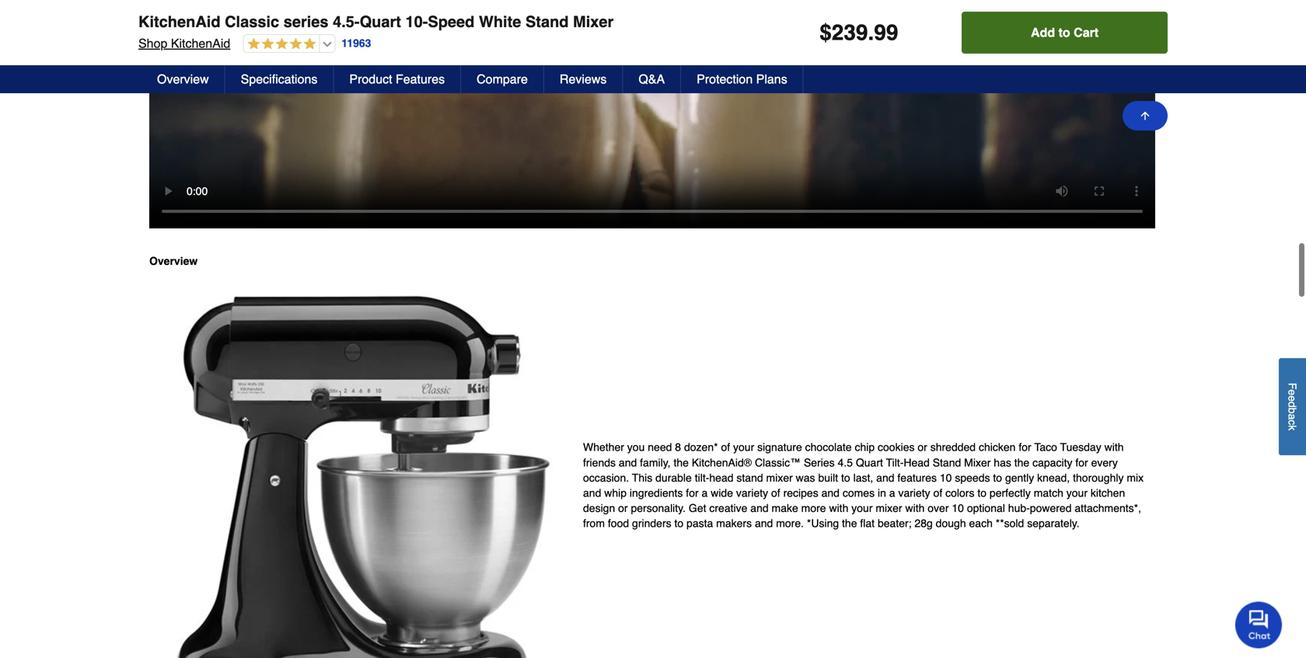 Task type: vqa. For each thing, say whether or not it's contained in the screenshot.
Mon,
no



Task type: describe. For each thing, give the bounding box(es) containing it.
each
[[969, 518, 993, 530]]

to up optional
[[978, 487, 987, 500]]

beater;
[[878, 518, 912, 530]]

chocolate
[[805, 441, 852, 454]]

you
[[627, 441, 645, 454]]

was
[[796, 472, 815, 484]]

arrow up image
[[1139, 110, 1151, 122]]

q&a
[[639, 72, 665, 86]]

0 vertical spatial mixer
[[766, 472, 793, 484]]

features
[[396, 72, 445, 86]]

match
[[1034, 487, 1063, 500]]

occasion.
[[583, 472, 629, 484]]

creative
[[709, 502, 747, 515]]

1 e from the top
[[1286, 390, 1299, 396]]

1 vertical spatial or
[[618, 502, 628, 515]]

1 horizontal spatial or
[[918, 441, 927, 454]]

$ 239 . 99
[[820, 20, 898, 45]]

a inside button
[[1286, 414, 1299, 420]]

shredded
[[930, 441, 976, 454]]

0 vertical spatial 10
[[940, 472, 952, 484]]

design
[[583, 502, 615, 515]]

personality.
[[631, 502, 686, 515]]

1 horizontal spatial a
[[889, 487, 895, 500]]

compare button
[[461, 65, 544, 93]]

kitchenaid®
[[692, 457, 752, 469]]

whip
[[604, 487, 627, 500]]

this
[[632, 472, 652, 484]]

tuesday
[[1060, 441, 1101, 454]]

cookies
[[878, 441, 915, 454]]

1 horizontal spatial for
[[1019, 441, 1031, 454]]

food
[[608, 518, 629, 530]]

protection plans button
[[681, 65, 804, 93]]

features
[[897, 472, 937, 484]]

series
[[284, 13, 329, 31]]

2 horizontal spatial the
[[1014, 457, 1030, 469]]

and up in
[[876, 472, 894, 484]]

classic
[[225, 13, 279, 31]]

**sold
[[996, 518, 1024, 530]]

0 horizontal spatial the
[[674, 457, 689, 469]]

1 horizontal spatial mixer
[[876, 502, 902, 515]]

has
[[994, 457, 1011, 469]]

4.5
[[838, 457, 853, 469]]

knead,
[[1037, 472, 1070, 484]]

$
[[820, 20, 832, 45]]

kitchen
[[1091, 487, 1125, 500]]

in
[[878, 487, 886, 500]]

ingredients
[[630, 487, 683, 500]]

0 horizontal spatial for
[[686, 487, 699, 500]]

wide
[[711, 487, 733, 500]]

from
[[583, 518, 605, 530]]

durable
[[655, 472, 692, 484]]

speed
[[428, 13, 475, 31]]

1 variety from the left
[[736, 487, 768, 500]]

0 vertical spatial kitchenaid
[[138, 13, 220, 31]]

1 horizontal spatial with
[[905, 502, 925, 515]]

2 horizontal spatial for
[[1075, 457, 1088, 469]]

recipes
[[783, 487, 818, 500]]

need
[[648, 441, 672, 454]]

and up design
[[583, 487, 601, 500]]

to inside button
[[1059, 25, 1070, 40]]

stand
[[737, 472, 763, 484]]

family,
[[640, 457, 671, 469]]

specifications button
[[225, 65, 334, 93]]

protection
[[697, 72, 753, 86]]

makers
[[716, 518, 752, 530]]

perfectly
[[990, 487, 1031, 500]]

tilt-
[[695, 472, 709, 484]]

built
[[818, 472, 838, 484]]

overview button
[[141, 65, 225, 93]]

b
[[1286, 408, 1299, 414]]

d
[[1286, 402, 1299, 408]]

capacity
[[1033, 457, 1072, 469]]

tilt-
[[886, 457, 904, 469]]

4.8 stars image
[[244, 37, 316, 52]]

speeds
[[955, 472, 990, 484]]

white
[[479, 13, 521, 31]]

0 horizontal spatial mixer
[[573, 13, 614, 31]]



Task type: locate. For each thing, give the bounding box(es) containing it.
0 horizontal spatial a
[[702, 487, 708, 500]]

quart inside whether you need 8 dozen* of your signature chocolate chip cookies or shredded chicken for taco tuesday with friends and family, the kitchenaid® classic™ series 4.5 quart tilt-head stand mixer has the capacity for every occasion. this durable tilt-head stand mixer was built to last, and features 10 speeds to gently knead, thoroughly mix and whip ingredients for a wide variety of recipes and comes in a variety of colors to perfectly match your kitchen design or personality. get creative and make more with your mixer with over 10 optional hub-powered attachments*, from food grinders to pasta makers and more. *using the flat beater; 28g dough each **sold separately.
[[856, 457, 883, 469]]

a up k on the right of page
[[1286, 414, 1299, 420]]

1 vertical spatial your
[[1066, 487, 1088, 500]]

over
[[928, 502, 949, 515]]

mixer down classic™
[[766, 472, 793, 484]]

powered
[[1030, 502, 1072, 515]]

variety down stand
[[736, 487, 768, 500]]

series
[[804, 457, 835, 469]]

and down built
[[821, 487, 840, 500]]

of up over
[[933, 487, 942, 500]]

with up the every
[[1104, 441, 1124, 454]]

gently
[[1005, 472, 1034, 484]]

99
[[874, 20, 898, 45]]

1 horizontal spatial mixer
[[964, 457, 991, 469]]

specifications
[[241, 72, 318, 86]]

add to cart button
[[962, 12, 1168, 54]]

and left make
[[750, 502, 769, 515]]

your up kitchenaid®
[[733, 441, 754, 454]]

head
[[709, 472, 734, 484]]

your down thoroughly on the bottom right of page
[[1066, 487, 1088, 500]]

1 vertical spatial mixer
[[876, 502, 902, 515]]

chat invite button image
[[1235, 601, 1283, 649]]

1 vertical spatial mixer
[[964, 457, 991, 469]]

and down the you
[[619, 457, 637, 469]]

a right in
[[889, 487, 895, 500]]

0 horizontal spatial variety
[[736, 487, 768, 500]]

or up food
[[618, 502, 628, 515]]

taco
[[1034, 441, 1057, 454]]

1 vertical spatial kitchenaid
[[171, 36, 230, 51]]

plans
[[756, 72, 787, 86]]

for left taco
[[1019, 441, 1031, 454]]

with up the *using
[[829, 502, 848, 515]]

.
[[868, 20, 874, 45]]

dozen*
[[684, 441, 718, 454]]

a
[[1286, 414, 1299, 420], [702, 487, 708, 500], [889, 487, 895, 500]]

to
[[1059, 25, 1070, 40], [841, 472, 850, 484], [993, 472, 1002, 484], [978, 487, 987, 500], [674, 518, 684, 530]]

2 horizontal spatial with
[[1104, 441, 1124, 454]]

pasta
[[687, 518, 713, 530]]

0 horizontal spatial of
[[721, 441, 730, 454]]

2 horizontal spatial a
[[1286, 414, 1299, 420]]

product features button
[[334, 65, 461, 93]]

*using
[[807, 518, 839, 530]]

0 vertical spatial your
[[733, 441, 754, 454]]

10
[[940, 472, 952, 484], [952, 502, 964, 515]]

separately.
[[1027, 518, 1080, 530]]

1 horizontal spatial quart
[[856, 457, 883, 469]]

mixer up "beater;"
[[876, 502, 902, 515]]

the up gently
[[1014, 457, 1030, 469]]

stand inside whether you need 8 dozen* of your signature chocolate chip cookies or shredded chicken for taco tuesday with friends and family, the kitchenaid® classic™ series 4.5 quart tilt-head stand mixer has the capacity for every occasion. this durable tilt-head stand mixer was built to last, and features 10 speeds to gently knead, thoroughly mix and whip ingredients for a wide variety of recipes and comes in a variety of colors to perfectly match your kitchen design or personality. get creative and make more with your mixer with over 10 optional hub-powered attachments*, from food grinders to pasta makers and more. *using the flat beater; 28g dough each **sold separately.
[[933, 457, 961, 469]]

kitchenaid
[[138, 13, 220, 31], [171, 36, 230, 51]]

c
[[1286, 420, 1299, 426]]

of up make
[[771, 487, 780, 500]]

0 horizontal spatial your
[[733, 441, 754, 454]]

1 horizontal spatial your
[[851, 502, 873, 515]]

kitchenaid up overview button
[[171, 36, 230, 51]]

reviews
[[560, 72, 607, 86]]

0 horizontal spatial stand
[[526, 13, 569, 31]]

1 vertical spatial for
[[1075, 457, 1088, 469]]

flat
[[860, 518, 875, 530]]

0 horizontal spatial or
[[618, 502, 628, 515]]

2 vertical spatial for
[[686, 487, 699, 500]]

chicken
[[979, 441, 1016, 454]]

10 up "colors"
[[940, 472, 952, 484]]

attachments*,
[[1075, 502, 1141, 515]]

q&a button
[[623, 65, 681, 93]]

a down tilt-
[[702, 487, 708, 500]]

variety
[[736, 487, 768, 500], [898, 487, 930, 500]]

comes
[[843, 487, 875, 500]]

reviews button
[[544, 65, 623, 93]]

stand right white
[[526, 13, 569, 31]]

add
[[1031, 25, 1055, 40]]

to down 4.5
[[841, 472, 850, 484]]

mixer inside whether you need 8 dozen* of your signature chocolate chip cookies or shredded chicken for taco tuesday with friends and family, the kitchenaid® classic™ series 4.5 quart tilt-head stand mixer has the capacity for every occasion. this durable tilt-head stand mixer was built to last, and features 10 speeds to gently knead, thoroughly mix and whip ingredients for a wide variety of recipes and comes in a variety of colors to perfectly match your kitchen design or personality. get creative and make more with your mixer with over 10 optional hub-powered attachments*, from food grinders to pasta makers and more. *using the flat beater; 28g dough each **sold separately.
[[964, 457, 991, 469]]

every
[[1091, 457, 1118, 469]]

8
[[675, 441, 681, 454]]

and
[[619, 457, 637, 469], [876, 472, 894, 484], [583, 487, 601, 500], [821, 487, 840, 500], [750, 502, 769, 515], [755, 518, 773, 530]]

for up get
[[686, 487, 699, 500]]

last,
[[853, 472, 873, 484]]

mixer up reviews
[[573, 13, 614, 31]]

1 horizontal spatial of
[[771, 487, 780, 500]]

quart down chip
[[856, 457, 883, 469]]

2 variety from the left
[[898, 487, 930, 500]]

shop kitchenaid
[[138, 36, 230, 51]]

e up b
[[1286, 396, 1299, 402]]

11963
[[342, 37, 371, 50]]

protection plans
[[697, 72, 787, 86]]

0 vertical spatial mixer
[[573, 13, 614, 31]]

28g
[[915, 518, 933, 530]]

0 vertical spatial or
[[918, 441, 927, 454]]

add to cart
[[1031, 25, 1099, 40]]

optional
[[967, 502, 1005, 515]]

your down comes
[[851, 502, 873, 515]]

e up d
[[1286, 390, 1299, 396]]

2 horizontal spatial of
[[933, 487, 942, 500]]

1 vertical spatial quart
[[856, 457, 883, 469]]

for down the tuesday
[[1075, 457, 1088, 469]]

the down 8
[[674, 457, 689, 469]]

with
[[1104, 441, 1124, 454], [829, 502, 848, 515], [905, 502, 925, 515]]

2 horizontal spatial your
[[1066, 487, 1088, 500]]

colors
[[945, 487, 975, 500]]

of up kitchenaid®
[[721, 441, 730, 454]]

stand down shredded
[[933, 457, 961, 469]]

compare
[[477, 72, 528, 86]]

0 vertical spatial stand
[[526, 13, 569, 31]]

variety down features
[[898, 487, 930, 500]]

and down make
[[755, 518, 773, 530]]

head
[[904, 457, 930, 469]]

to right add
[[1059, 25, 1070, 40]]

1 horizontal spatial variety
[[898, 487, 930, 500]]

0 vertical spatial quart
[[360, 13, 401, 31]]

1 vertical spatial overview
[[149, 255, 198, 267]]

mix
[[1127, 472, 1144, 484]]

f
[[1286, 383, 1299, 390]]

kitchenaid classic series 4.5-quart 10-speed white stand mixer
[[138, 13, 614, 31]]

or
[[918, 441, 927, 454], [618, 502, 628, 515]]

4.5-
[[333, 13, 360, 31]]

classic™
[[755, 457, 801, 469]]

1 horizontal spatial the
[[842, 518, 857, 530]]

make
[[772, 502, 798, 515]]

k
[[1286, 426, 1299, 431]]

1 vertical spatial stand
[[933, 457, 961, 469]]

cart
[[1074, 25, 1099, 40]]

product
[[349, 72, 392, 86]]

0 horizontal spatial quart
[[360, 13, 401, 31]]

more
[[801, 502, 826, 515]]

mixer up speeds
[[964, 457, 991, 469]]

quart
[[360, 13, 401, 31], [856, 457, 883, 469]]

0 vertical spatial for
[[1019, 441, 1031, 454]]

10 down "colors"
[[952, 502, 964, 515]]

more.
[[776, 518, 804, 530]]

friends
[[583, 457, 616, 469]]

0 horizontal spatial mixer
[[766, 472, 793, 484]]

your
[[733, 441, 754, 454], [1066, 487, 1088, 500], [851, 502, 873, 515]]

product features
[[349, 72, 445, 86]]

get
[[689, 502, 706, 515]]

2 vertical spatial your
[[851, 502, 873, 515]]

e
[[1286, 390, 1299, 396], [1286, 396, 1299, 402]]

shop
[[138, 36, 167, 51]]

overview inside button
[[157, 72, 209, 86]]

2 e from the top
[[1286, 396, 1299, 402]]

of
[[721, 441, 730, 454], [771, 487, 780, 500], [933, 487, 942, 500]]

0 horizontal spatial with
[[829, 502, 848, 515]]

0 vertical spatial overview
[[157, 72, 209, 86]]

stand
[[526, 13, 569, 31], [933, 457, 961, 469]]

the left flat
[[842, 518, 857, 530]]

1 vertical spatial 10
[[952, 502, 964, 515]]

with up 28g
[[905, 502, 925, 515]]

to down has
[[993, 472, 1002, 484]]

hub-
[[1008, 502, 1030, 515]]

1 horizontal spatial stand
[[933, 457, 961, 469]]

grinders
[[632, 518, 671, 530]]

239
[[832, 20, 868, 45]]

quart up 11963
[[360, 13, 401, 31]]

thoroughly
[[1073, 472, 1124, 484]]

whether you need 8 dozen* of your signature chocolate chip cookies or shredded chicken for taco tuesday with friends and family, the kitchenaid® classic™ series 4.5 quart tilt-head stand mixer has the capacity for every occasion. this durable tilt-head stand mixer was built to last, and features 10 speeds to gently knead, thoroughly mix and whip ingredients for a wide variety of recipes and comes in a variety of colors to perfectly match your kitchen design or personality. get creative and make more with your mixer with over 10 optional hub-powered attachments*, from food grinders to pasta makers and more. *using the flat beater; 28g dough each **sold separately.
[[583, 441, 1144, 530]]

or up head
[[918, 441, 927, 454]]

to left pasta
[[674, 518, 684, 530]]

signature
[[757, 441, 802, 454]]

chip
[[855, 441, 875, 454]]

the
[[674, 457, 689, 469], [1014, 457, 1030, 469], [842, 518, 857, 530]]

kitchenaid up shop kitchenaid
[[138, 13, 220, 31]]



